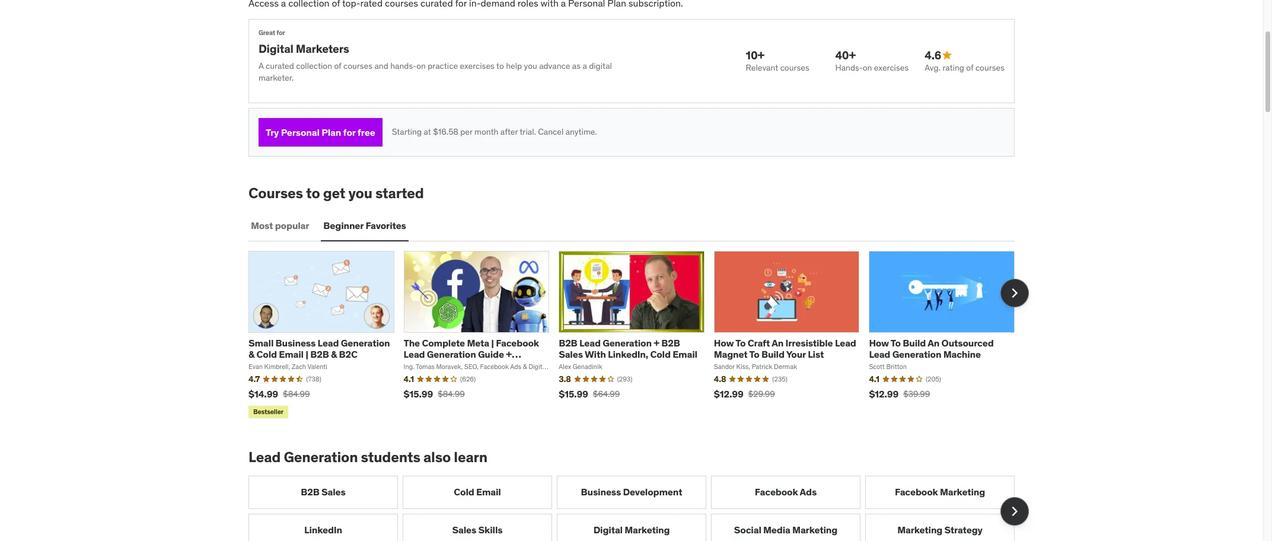 Task type: vqa. For each thing, say whether or not it's contained in the screenshot.
Cold
yes



Task type: locate. For each thing, give the bounding box(es) containing it.
an right craft
[[772, 337, 784, 349]]

0 vertical spatial for
[[277, 29, 285, 37]]

free
[[358, 126, 375, 138]]

business development
[[581, 486, 683, 498]]

of
[[334, 60, 342, 71], [967, 62, 974, 73]]

0 vertical spatial digital
[[259, 41, 294, 56]]

how inside how to craft an irresistible lead magnet to build your list
[[714, 337, 734, 349]]

for inside great for digital marketers a curated collection of courses and hands-on practice exercises to help you advance as a digital marketer.
[[277, 29, 285, 37]]

try personal plan for free link
[[259, 118, 382, 147]]

great
[[259, 29, 275, 37]]

email
[[279, 348, 304, 360], [673, 348, 698, 360], [476, 486, 501, 498]]

next image for how to build an outsourced lead generation machine
[[1006, 284, 1025, 303]]

1 vertical spatial to
[[306, 184, 320, 202]]

build inside how to build an outsourced lead generation machine
[[903, 337, 926, 349]]

1 horizontal spatial &
[[331, 348, 337, 360]]

email left magnet
[[673, 348, 698, 360]]

1 horizontal spatial exercises
[[874, 62, 909, 73]]

machine
[[944, 348, 981, 360]]

1 how from the left
[[714, 337, 734, 349]]

cold inside the b2b lead generation + b2b sales with linkedin, cold email
[[651, 348, 671, 360]]

relevant
[[746, 62, 779, 73]]

next image
[[1006, 284, 1025, 303], [1006, 502, 1025, 521]]

for
[[277, 29, 285, 37], [343, 126, 356, 138]]

b2b lead generation + b2b sales with linkedin, cold email link
[[559, 337, 698, 360]]

1 horizontal spatial on
[[863, 62, 872, 73]]

for left free
[[343, 126, 356, 138]]

0 horizontal spatial for
[[277, 29, 285, 37]]

1 vertical spatial digital
[[594, 524, 623, 536]]

40+
[[836, 48, 856, 62]]

the
[[404, 337, 420, 349]]

to inside how to build an outsourced lead generation machine
[[891, 337, 901, 349]]

to inside great for digital marketers a curated collection of courses and hands-on practice exercises to help you advance as a digital marketer.
[[497, 60, 504, 71]]

0 horizontal spatial of
[[334, 60, 342, 71]]

email inside the b2b lead generation + b2b sales with linkedin, cold email
[[673, 348, 698, 360]]

+
[[654, 337, 660, 349], [506, 348, 512, 360]]

digital up curated
[[259, 41, 294, 56]]

2 horizontal spatial facebook
[[895, 486, 938, 498]]

0 horizontal spatial how
[[714, 337, 734, 349]]

business inside small business lead generation & cold email | b2b & b2c
[[276, 337, 316, 349]]

2 horizontal spatial cold
[[651, 348, 671, 360]]

sales left 'with'
[[559, 348, 583, 360]]

0 horizontal spatial to
[[306, 184, 320, 202]]

1 carousel element from the top
[[249, 251, 1029, 421]]

| inside the complete meta | facebook lead generation guide + chatgpt
[[491, 337, 494, 349]]

generation
[[341, 337, 390, 349], [603, 337, 652, 349], [427, 348, 476, 360], [893, 348, 942, 360], [284, 448, 358, 466]]

2 an from the left
[[928, 337, 940, 349]]

an
[[772, 337, 784, 349], [928, 337, 940, 349]]

0 horizontal spatial email
[[279, 348, 304, 360]]

0 horizontal spatial exercises
[[460, 60, 495, 71]]

0 horizontal spatial build
[[762, 348, 785, 360]]

cold inside small business lead generation & cold email | b2b & b2c
[[257, 348, 277, 360]]

0 vertical spatial business
[[276, 337, 316, 349]]

most popular
[[251, 220, 309, 232]]

students
[[361, 448, 421, 466]]

2 carousel element from the top
[[249, 476, 1029, 541]]

marketing
[[940, 486, 986, 498], [625, 524, 670, 536], [793, 524, 838, 536], [898, 524, 943, 536]]

courses right relevant
[[781, 62, 810, 73]]

0 horizontal spatial courses
[[344, 60, 373, 71]]

b2b sales
[[301, 486, 346, 498]]

facebook up marketing strategy link
[[895, 486, 938, 498]]

generation inside how to build an outsourced lead generation machine
[[893, 348, 942, 360]]

b2b up linkedin link
[[301, 486, 320, 498]]

0 horizontal spatial an
[[772, 337, 784, 349]]

business right small
[[276, 337, 316, 349]]

courses
[[344, 60, 373, 71], [781, 62, 810, 73], [976, 62, 1005, 73]]

as
[[572, 60, 581, 71]]

1 an from the left
[[772, 337, 784, 349]]

1 horizontal spatial sales
[[452, 524, 477, 536]]

1 horizontal spatial to
[[497, 60, 504, 71]]

build
[[903, 337, 926, 349], [762, 348, 785, 360]]

0 horizontal spatial on
[[417, 60, 426, 71]]

digital down business development link
[[594, 524, 623, 536]]

0 vertical spatial carousel element
[[249, 251, 1029, 421]]

you right get
[[349, 184, 373, 202]]

beginner favorites
[[324, 220, 406, 232]]

1 next image from the top
[[1006, 284, 1025, 303]]

how for how to build an outsourced lead generation machine
[[869, 337, 889, 349]]

of down marketers
[[334, 60, 342, 71]]

1 vertical spatial business
[[581, 486, 621, 498]]

to
[[497, 60, 504, 71], [306, 184, 320, 202]]

development
[[623, 486, 683, 498]]

lead inside the b2b lead generation + b2b sales with linkedin, cold email
[[580, 337, 601, 349]]

1 & from the left
[[249, 348, 255, 360]]

b2b left 'with'
[[559, 337, 578, 349]]

0 horizontal spatial +
[[506, 348, 512, 360]]

on left practice
[[417, 60, 426, 71]]

facebook inside the complete meta | facebook lead generation guide + chatgpt
[[496, 337, 539, 349]]

the complete meta | facebook lead generation guide + chatgpt link
[[404, 337, 539, 372]]

1 vertical spatial sales
[[322, 486, 346, 498]]

0 vertical spatial next image
[[1006, 284, 1025, 303]]

courses right rating
[[976, 62, 1005, 73]]

favorites
[[366, 220, 406, 232]]

2 how from the left
[[869, 337, 889, 349]]

| right meta
[[491, 337, 494, 349]]

1 horizontal spatial build
[[903, 337, 926, 349]]

outsourced
[[942, 337, 994, 349]]

1 horizontal spatial an
[[928, 337, 940, 349]]

exercises right practice
[[460, 60, 495, 71]]

1 horizontal spatial |
[[491, 337, 494, 349]]

2 horizontal spatial courses
[[976, 62, 1005, 73]]

small
[[249, 337, 274, 349]]

0 vertical spatial sales
[[559, 348, 583, 360]]

for right great
[[277, 29, 285, 37]]

generation inside the b2b lead generation + b2b sales with linkedin, cold email
[[603, 337, 652, 349]]

| left the b2c
[[306, 348, 308, 360]]

exercises left avg.
[[874, 62, 909, 73]]

email up sales skills link
[[476, 486, 501, 498]]

0 horizontal spatial sales
[[322, 486, 346, 498]]

b2b
[[559, 337, 578, 349], [662, 337, 680, 349], [310, 348, 329, 360], [301, 486, 320, 498]]

digital
[[259, 41, 294, 56], [594, 524, 623, 536]]

b2c
[[339, 348, 358, 360]]

marketing up strategy
[[940, 486, 986, 498]]

marketing inside "link"
[[625, 524, 670, 536]]

cold
[[257, 348, 277, 360], [651, 348, 671, 360], [454, 486, 474, 498]]

0 horizontal spatial to
[[736, 337, 746, 349]]

marketing down development
[[625, 524, 670, 536]]

facebook for facebook ads
[[755, 486, 798, 498]]

1 vertical spatial carousel element
[[249, 476, 1029, 541]]

2 next image from the top
[[1006, 502, 1025, 521]]

0 vertical spatial to
[[497, 60, 504, 71]]

how inside how to build an outsourced lead generation machine
[[869, 337, 889, 349]]

collection
[[296, 60, 332, 71]]

facebook ads
[[755, 486, 817, 498]]

business up digital marketing "link"
[[581, 486, 621, 498]]

small image
[[942, 50, 954, 61]]

to for generation
[[891, 337, 901, 349]]

to left get
[[306, 184, 320, 202]]

b2b inside small business lead generation & cold email | b2b & b2c
[[310, 348, 329, 360]]

facebook left "ads"
[[755, 486, 798, 498]]

an for build
[[928, 337, 940, 349]]

guide
[[478, 348, 504, 360]]

sales left skills
[[452, 524, 477, 536]]

digital inside great for digital marketers a curated collection of courses and hands-on practice exercises to help you advance as a digital marketer.
[[259, 41, 294, 56]]

how for how to craft an irresistible lead magnet to build your list
[[714, 337, 734, 349]]

chatgpt
[[404, 360, 443, 372]]

0 horizontal spatial cold
[[257, 348, 277, 360]]

0 horizontal spatial facebook
[[496, 337, 539, 349]]

email inside small business lead generation & cold email | b2b & b2c
[[279, 348, 304, 360]]

0 vertical spatial you
[[524, 60, 537, 71]]

most popular button
[[249, 212, 312, 240]]

of right rating
[[967, 62, 974, 73]]

4.6
[[925, 48, 942, 62]]

2 horizontal spatial email
[[673, 348, 698, 360]]

0 horizontal spatial |
[[306, 348, 308, 360]]

business
[[276, 337, 316, 349], [581, 486, 621, 498]]

1 horizontal spatial how
[[869, 337, 889, 349]]

2 horizontal spatial to
[[891, 337, 901, 349]]

carousel element
[[249, 251, 1029, 421], [249, 476, 1029, 541]]

1 horizontal spatial cold
[[454, 486, 474, 498]]

0 horizontal spatial digital
[[259, 41, 294, 56]]

+ right linkedin, at the bottom
[[654, 337, 660, 349]]

avg. rating of courses
[[925, 62, 1005, 73]]

build left the machine
[[903, 337, 926, 349]]

2 & from the left
[[331, 348, 337, 360]]

cancel
[[538, 127, 564, 137]]

skills
[[479, 524, 503, 536]]

facebook marketing
[[895, 486, 986, 498]]

facebook
[[496, 337, 539, 349], [755, 486, 798, 498], [895, 486, 938, 498]]

0 horizontal spatial you
[[349, 184, 373, 202]]

lead inside small business lead generation & cold email | b2b & b2c
[[318, 337, 339, 349]]

to left help
[[497, 60, 504, 71]]

email right small
[[279, 348, 304, 360]]

linkedin link
[[249, 514, 398, 541]]

exercises
[[460, 60, 495, 71], [874, 62, 909, 73]]

1 vertical spatial next image
[[1006, 502, 1025, 521]]

build left your
[[762, 348, 785, 360]]

1 horizontal spatial digital
[[594, 524, 623, 536]]

advance
[[539, 60, 570, 71]]

you inside great for digital marketers a curated collection of courses and hands-on practice exercises to help you advance as a digital marketer.
[[524, 60, 537, 71]]

how to craft an irresistible lead magnet to build your list
[[714, 337, 857, 360]]

1 horizontal spatial +
[[654, 337, 660, 349]]

1 vertical spatial for
[[343, 126, 356, 138]]

facebook right meta
[[496, 337, 539, 349]]

on right 40+
[[863, 62, 872, 73]]

1 horizontal spatial you
[[524, 60, 537, 71]]

sales skills
[[452, 524, 503, 536]]

2 horizontal spatial sales
[[559, 348, 583, 360]]

0 horizontal spatial business
[[276, 337, 316, 349]]

craft
[[748, 337, 770, 349]]

1 horizontal spatial facebook
[[755, 486, 798, 498]]

social media marketing
[[734, 524, 838, 536]]

practice
[[428, 60, 458, 71]]

starting at $16.58 per month after trial. cancel anytime.
[[392, 127, 597, 137]]

courses inside 10+ relevant courses
[[781, 62, 810, 73]]

1 horizontal spatial to
[[750, 348, 760, 360]]

month
[[475, 127, 499, 137]]

you
[[524, 60, 537, 71], [349, 184, 373, 202]]

1 horizontal spatial email
[[476, 486, 501, 498]]

at
[[424, 127, 431, 137]]

sales up linkedin link
[[322, 486, 346, 498]]

1 horizontal spatial courses
[[781, 62, 810, 73]]

an inside how to build an outsourced lead generation machine
[[928, 337, 940, 349]]

lead inside how to build an outsourced lead generation machine
[[869, 348, 891, 360]]

b2b left the b2c
[[310, 348, 329, 360]]

social media marketing link
[[711, 514, 861, 541]]

+ right guide
[[506, 348, 512, 360]]

courses left and
[[344, 60, 373, 71]]

an inside how to craft an irresistible lead magnet to build your list
[[772, 337, 784, 349]]

how
[[714, 337, 734, 349], [869, 337, 889, 349]]

sales
[[559, 348, 583, 360], [322, 486, 346, 498], [452, 524, 477, 536]]

0 horizontal spatial &
[[249, 348, 255, 360]]

generation inside small business lead generation & cold email | b2b & b2c
[[341, 337, 390, 349]]

you right help
[[524, 60, 537, 71]]

an left the machine
[[928, 337, 940, 349]]



Task type: describe. For each thing, give the bounding box(es) containing it.
avg.
[[925, 62, 941, 73]]

marketer.
[[259, 72, 294, 83]]

cold email
[[454, 486, 501, 498]]

marketing right media
[[793, 524, 838, 536]]

media
[[764, 524, 791, 536]]

digital inside "link"
[[594, 524, 623, 536]]

1 horizontal spatial business
[[581, 486, 621, 498]]

magnet
[[714, 348, 748, 360]]

learn
[[454, 448, 488, 466]]

1 horizontal spatial of
[[967, 62, 974, 73]]

sales inside the b2b lead generation + b2b sales with linkedin, cold email
[[559, 348, 583, 360]]

lead generation students also learn
[[249, 448, 488, 466]]

how to craft an irresistible lead magnet to build your list link
[[714, 337, 857, 360]]

b2b sales link
[[249, 476, 398, 509]]

2 vertical spatial sales
[[452, 524, 477, 536]]

curated
[[266, 60, 294, 71]]

social
[[734, 524, 762, 536]]

linkedin
[[304, 524, 342, 536]]

to for magnet
[[736, 337, 746, 349]]

help
[[506, 60, 522, 71]]

lead inside how to craft an irresistible lead magnet to build your list
[[835, 337, 857, 349]]

most
[[251, 220, 273, 232]]

how to build an outsourced lead generation machine
[[869, 337, 994, 360]]

lead inside the complete meta | facebook lead generation guide + chatgpt
[[404, 348, 425, 360]]

ads
[[800, 486, 817, 498]]

rating
[[943, 62, 965, 73]]

an for craft
[[772, 337, 784, 349]]

10+ relevant courses
[[746, 48, 810, 73]]

the complete meta | facebook lead generation guide + chatgpt
[[404, 337, 539, 372]]

beginner
[[324, 220, 364, 232]]

how to build an outsourced lead generation machine link
[[869, 337, 994, 360]]

a
[[259, 60, 264, 71]]

| inside small business lead generation & cold email | b2b & b2c
[[306, 348, 308, 360]]

digital marketing link
[[557, 514, 707, 541]]

40+ hands-on exercises
[[836, 48, 909, 73]]

marketers
[[296, 41, 349, 56]]

digital marketing
[[594, 524, 670, 536]]

anytime.
[[566, 127, 597, 137]]

plan
[[322, 126, 341, 138]]

small business lead generation & cold email | b2b & b2c
[[249, 337, 390, 360]]

personal
[[281, 126, 320, 138]]

courses
[[249, 184, 303, 202]]

marketing strategy
[[898, 524, 983, 536]]

digital marketers link
[[259, 41, 349, 56]]

popular
[[275, 220, 309, 232]]

generation inside the complete meta | facebook lead generation guide + chatgpt
[[427, 348, 476, 360]]

great for digital marketers a curated collection of courses and hands-on practice exercises to help you advance as a digital marketer.
[[259, 29, 612, 83]]

also
[[424, 448, 451, 466]]

strategy
[[945, 524, 983, 536]]

marketing down facebook marketing link
[[898, 524, 943, 536]]

1 vertical spatial you
[[349, 184, 373, 202]]

carousel element containing b2b sales
[[249, 476, 1029, 541]]

$16.58
[[433, 127, 459, 137]]

facebook for facebook marketing
[[895, 486, 938, 498]]

marketing strategy link
[[866, 514, 1015, 541]]

+ inside the complete meta | facebook lead generation guide + chatgpt
[[506, 348, 512, 360]]

cold email link
[[403, 476, 552, 509]]

on inside great for digital marketers a curated collection of courses and hands-on practice exercises to help you advance as a digital marketer.
[[417, 60, 426, 71]]

carousel element containing small business lead generation & cold email | b2b & b2c
[[249, 251, 1029, 421]]

beginner favorites button
[[321, 212, 409, 240]]

trial.
[[520, 127, 536, 137]]

your
[[787, 348, 806, 360]]

of inside great for digital marketers a curated collection of courses and hands-on practice exercises to help you advance as a digital marketer.
[[334, 60, 342, 71]]

irresistible
[[786, 337, 833, 349]]

with
[[585, 348, 606, 360]]

sales skills link
[[403, 514, 552, 541]]

business development link
[[557, 476, 707, 509]]

list
[[808, 348, 824, 360]]

facebook ads link
[[711, 476, 861, 509]]

b2b inside "link"
[[301, 486, 320, 498]]

build inside how to craft an irresistible lead magnet to build your list
[[762, 348, 785, 360]]

courses inside great for digital marketers a curated collection of courses and hands-on practice exercises to help you advance as a digital marketer.
[[344, 60, 373, 71]]

after
[[501, 127, 518, 137]]

small business lead generation & cold email | b2b & b2c link
[[249, 337, 390, 360]]

try personal plan for free
[[266, 126, 375, 138]]

get
[[323, 184, 346, 202]]

try
[[266, 126, 279, 138]]

facebook marketing link
[[866, 476, 1015, 509]]

on inside 40+ hands-on exercises
[[863, 62, 872, 73]]

+ inside the b2b lead generation + b2b sales with linkedin, cold email
[[654, 337, 660, 349]]

next image for business development
[[1006, 502, 1025, 521]]

10+
[[746, 48, 765, 62]]

linkedin,
[[608, 348, 649, 360]]

starting
[[392, 127, 422, 137]]

hands-
[[836, 62, 863, 73]]

digital
[[589, 60, 612, 71]]

meta
[[467, 337, 489, 349]]

courses to get you started
[[249, 184, 424, 202]]

sales inside "link"
[[322, 486, 346, 498]]

exercises inside 40+ hands-on exercises
[[874, 62, 909, 73]]

started
[[376, 184, 424, 202]]

per
[[461, 127, 473, 137]]

b2b right linkedin, at the bottom
[[662, 337, 680, 349]]

1 horizontal spatial for
[[343, 126, 356, 138]]

complete
[[422, 337, 465, 349]]

exercises inside great for digital marketers a curated collection of courses and hands-on practice exercises to help you advance as a digital marketer.
[[460, 60, 495, 71]]

a
[[583, 60, 587, 71]]

hands-
[[391, 60, 417, 71]]



